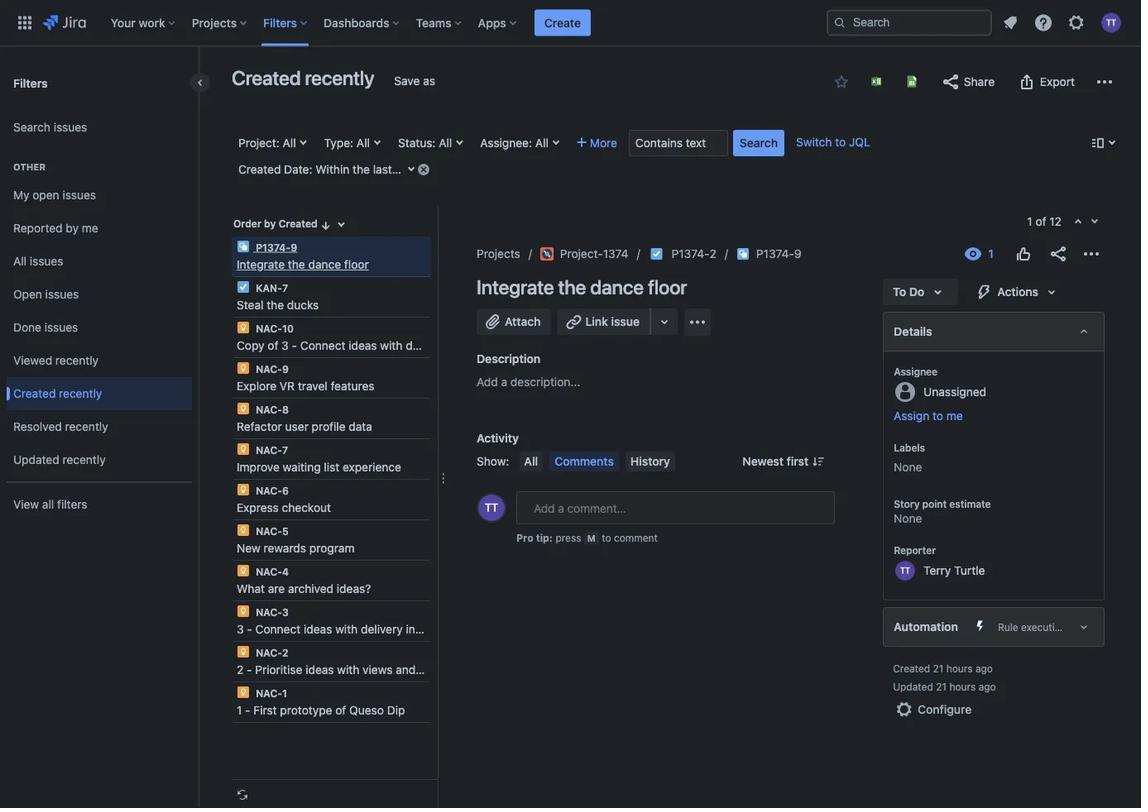 Task type: describe. For each thing, give the bounding box(es) containing it.
of for copy
[[268, 339, 278, 352]]

created inside created 21 hours ago updated 21 hours ago
[[893, 673, 930, 684]]

last
[[373, 163, 392, 176]]

p1374-2
[[672, 247, 716, 261]]

7 for waiting
[[282, 444, 288, 456]]

order by created link
[[232, 213, 334, 233]]

resolved recently link
[[7, 410, 192, 444]]

open
[[13, 288, 42, 301]]

all inside other group
[[13, 255, 27, 268]]

to do button
[[883, 279, 958, 305]]

apps
[[478, 16, 506, 29]]

explore vr travel features
[[237, 379, 374, 393]]

idea image for 3
[[237, 605, 250, 618]]

views
[[363, 663, 393, 677]]

1 right 'last'
[[395, 163, 400, 176]]

created left small image
[[279, 218, 317, 230]]

apps button
[[473, 10, 523, 36]]

switch to jql link
[[796, 135, 870, 149]]

what are archived ideas?
[[237, 582, 371, 596]]

nac-10
[[253, 323, 294, 334]]

2 vertical spatial 2
[[237, 663, 244, 677]]

search for search issues
[[13, 120, 50, 134]]

dashboards button
[[319, 10, 406, 36]]

0 vertical spatial with
[[380, 339, 402, 352]]

projects button
[[187, 10, 253, 36]]

0 horizontal spatial p1374-
[[256, 242, 291, 253]]

all for status: all
[[439, 136, 452, 150]]

create
[[544, 16, 581, 29]]

idea image for 2
[[237, 645, 250, 659]]

9 for floor
[[291, 242, 297, 253]]

attach button
[[477, 309, 551, 335]]

not available - this is the first issue image
[[1072, 216, 1085, 229]]

next issue 'kan-7' ( type 'j' ) image
[[1088, 215, 1101, 228]]

resolved recently
[[13, 420, 108, 434]]

10
[[282, 323, 294, 334]]

1 of 12
[[1027, 215, 1062, 228]]

1 horizontal spatial of
[[335, 704, 346, 717]]

created down "filters" popup button
[[232, 66, 301, 89]]

history button
[[625, 452, 675, 472]]

1 vertical spatial 3
[[282, 607, 289, 618]]

6
[[282, 485, 289, 496]]

type:
[[324, 136, 353, 150]]

open issues
[[13, 288, 79, 301]]

switch to jql
[[796, 135, 870, 149]]

switch
[[796, 135, 832, 149]]

share image
[[1048, 244, 1068, 264]]

all for assignee: all
[[535, 136, 549, 150]]

updated recently link
[[7, 444, 192, 477]]

0 horizontal spatial subtask image
[[237, 240, 250, 253]]

link
[[585, 315, 608, 329]]

notifications image
[[1000, 13, 1020, 33]]

first
[[787, 455, 809, 468]]

ducks
[[287, 298, 319, 312]]

idea image for explore
[[237, 362, 250, 375]]

2 vertical spatial 3
[[237, 623, 244, 636]]

all for type: all
[[357, 136, 370, 150]]

0 vertical spatial connect
[[300, 339, 345, 352]]

assignee:
[[480, 136, 532, 150]]

details element
[[883, 312, 1105, 352]]

link issue
[[585, 315, 640, 329]]

nac- for refactor
[[256, 404, 282, 415]]

date:
[[284, 163, 312, 176]]

- for first
[[245, 704, 250, 717]]

1 vertical spatial jira
[[418, 623, 438, 636]]

reported by me link
[[7, 212, 192, 245]]

of for 1
[[1036, 215, 1046, 228]]

automation element
[[883, 617, 1105, 657]]

0 horizontal spatial dance
[[308, 258, 341, 271]]

all for project: all
[[283, 136, 296, 150]]

automation
[[894, 630, 958, 644]]

waiting
[[283, 460, 321, 474]]

attach
[[505, 315, 541, 329]]

projects for projects link in the top of the page
[[477, 247, 520, 261]]

issues for open issues
[[45, 288, 79, 301]]

idea image for improve
[[237, 443, 250, 456]]

idea image for refactor
[[237, 402, 250, 415]]

work
[[139, 16, 165, 29]]

3 - connect ideas with delivery in jira software
[[237, 623, 489, 636]]

updated recently
[[13, 453, 106, 467]]

status: all
[[398, 136, 452, 150]]

comments button
[[550, 452, 619, 472]]

0 vertical spatial in
[[451, 339, 460, 352]]

copy
[[237, 339, 264, 352]]

archived
[[288, 582, 334, 596]]

newest first image
[[812, 455, 825, 468]]

new
[[237, 542, 260, 555]]

0 vertical spatial jira
[[463, 339, 483, 352]]

open issues link
[[7, 278, 192, 311]]

0 horizontal spatial task image
[[237, 281, 250, 294]]

project 1374 image
[[540, 247, 553, 261]]

small image
[[319, 219, 332, 232]]

idea image for what
[[237, 564, 250, 578]]

rule
[[998, 631, 1018, 643]]

terry turtle
[[924, 573, 985, 587]]

1 left 12
[[1027, 215, 1032, 228]]

help image
[[1033, 13, 1053, 33]]

first
[[254, 704, 277, 717]]

p1374-2 link
[[672, 244, 716, 264]]

done issues link
[[7, 311, 192, 344]]

2 for nac-
[[282, 647, 288, 659]]

Search issues using keywords text field
[[629, 130, 728, 156]]

nac- for express
[[256, 485, 282, 496]]

more
[[590, 136, 617, 150]]

save as
[[394, 74, 435, 88]]

issues for done issues
[[45, 321, 78, 334]]

steal the ducks
[[237, 298, 319, 312]]

to
[[893, 285, 906, 299]]

search image
[[833, 16, 846, 29]]

created date: within the last 1 week
[[238, 163, 431, 176]]

save as button
[[386, 68, 443, 94]]

viewed recently
[[13, 354, 99, 367]]

idea image for copy
[[237, 321, 250, 334]]

project-
[[560, 247, 603, 261]]

1 horizontal spatial p1374-9
[[756, 247, 802, 261]]

me for assign to me
[[946, 409, 963, 423]]

1 vertical spatial software
[[441, 623, 489, 636]]

m
[[587, 533, 596, 544]]

the down project-
[[558, 276, 586, 299]]

comments
[[555, 455, 614, 468]]

view
[[13, 498, 39, 511]]

0 horizontal spatial integrate the dance floor
[[237, 258, 369, 271]]

appswitcher icon image
[[15, 13, 35, 33]]

0 vertical spatial software
[[486, 339, 533, 352]]

order by created
[[233, 218, 317, 230]]

assignee pin to top. only you can see pinned fields. image
[[941, 365, 954, 378]]

with for views
[[337, 663, 359, 677]]

to for assign
[[933, 409, 943, 423]]

turtle
[[954, 573, 985, 587]]

small image
[[835, 75, 848, 89]]

1 horizontal spatial floor
[[648, 276, 687, 299]]

kan-
[[256, 282, 282, 294]]

vote options: no one has voted for this issue yet. image
[[1014, 244, 1033, 264]]

0 vertical spatial 21
[[933, 673, 944, 684]]

2 horizontal spatial 9
[[794, 247, 802, 261]]

me for reported by me
[[82, 221, 98, 235]]

other group
[[7, 144, 192, 482]]

teams
[[416, 16, 452, 29]]

primary element
[[10, 0, 827, 46]]

nac- for 2
[[256, 647, 282, 659]]

reported by me
[[13, 221, 98, 235]]

export
[[1040, 75, 1075, 89]]

updated inside 'link'
[[13, 453, 59, 467]]

week
[[404, 163, 431, 176]]

updated inside created 21 hours ago updated 21 hours ago
[[893, 691, 933, 703]]

nac-8
[[253, 404, 289, 415]]

issues for all issues
[[30, 255, 63, 268]]

assign
[[894, 409, 929, 423]]

issue
[[611, 315, 640, 329]]

more button
[[570, 130, 624, 156]]

jql
[[849, 135, 870, 149]]

details
[[894, 325, 932, 338]]

profile image of terry turtle image
[[478, 495, 505, 521]]

1 horizontal spatial integrate
[[477, 276, 554, 299]]

- for connect
[[247, 623, 252, 636]]

the down kan-7
[[267, 298, 284, 312]]

rewards
[[264, 542, 306, 555]]

nac- for copy
[[256, 323, 282, 334]]

fields
[[419, 663, 448, 677]]

project: all
[[238, 136, 296, 150]]

point
[[922, 498, 947, 510]]

resolved
[[13, 420, 62, 434]]

0 horizontal spatial in
[[406, 623, 415, 636]]



Task type: vqa. For each thing, say whether or not it's contained in the screenshot.
the left 0
no



Task type: locate. For each thing, give the bounding box(es) containing it.
1 horizontal spatial 2
[[282, 647, 288, 659]]

1 7 from the top
[[282, 282, 288, 294]]

0 vertical spatial ideas
[[349, 339, 377, 352]]

configure link
[[885, 707, 982, 733]]

1 horizontal spatial subtask image
[[736, 247, 750, 261]]

5 idea image from the top
[[237, 686, 250, 699]]

view all filters link
[[7, 488, 192, 521]]

0 vertical spatial filters
[[263, 16, 297, 29]]

all up open
[[13, 255, 27, 268]]

projects right work
[[192, 16, 237, 29]]

by right reported
[[66, 221, 79, 235]]

all inside button
[[524, 455, 538, 468]]

0 vertical spatial hours
[[946, 673, 973, 684]]

created down project:
[[238, 163, 281, 176]]

search inside button
[[740, 136, 778, 150]]

nac- down are
[[256, 607, 282, 618]]

task image up steal
[[237, 281, 250, 294]]

nac- for 1
[[256, 688, 282, 699]]

Add a comment… field
[[516, 492, 835, 525]]

projects left project 1374 image
[[477, 247, 520, 261]]

1 down prioritise at the bottom of page
[[282, 688, 287, 699]]

queso
[[349, 704, 384, 717]]

to for switch
[[835, 135, 846, 149]]

0 vertical spatial dance
[[308, 258, 341, 271]]

all
[[283, 136, 296, 150], [357, 136, 370, 150], [439, 136, 452, 150], [535, 136, 549, 150], [13, 255, 27, 268], [524, 455, 538, 468]]

in
[[451, 339, 460, 352], [406, 623, 415, 636]]

all right the assignee:
[[535, 136, 549, 150]]

search issues link
[[7, 111, 192, 144]]

prototype
[[280, 704, 332, 717]]

1 vertical spatial dance
[[590, 276, 644, 299]]

p1374- down order by created
[[256, 242, 291, 253]]

settings image
[[1067, 13, 1086, 33]]

ideas up features
[[349, 339, 377, 352]]

21 up configure on the bottom right of the page
[[936, 691, 947, 703]]

all issues
[[13, 255, 63, 268]]

created 21 hours ago updated 21 hours ago
[[893, 673, 996, 703]]

recently down dashboards
[[305, 66, 374, 89]]

- left first
[[245, 704, 250, 717]]

your
[[111, 16, 136, 29]]

recently down created recently link
[[65, 420, 108, 434]]

1 vertical spatial floor
[[648, 276, 687, 299]]

0 vertical spatial 3
[[281, 339, 289, 352]]

nac- down the steal the ducks
[[256, 323, 282, 334]]

4 idea image from the top
[[237, 483, 250, 496]]

1 horizontal spatial search
[[740, 136, 778, 150]]

1 vertical spatial with
[[335, 623, 358, 636]]

1 vertical spatial me
[[946, 409, 963, 423]]

nac- up explore
[[256, 363, 282, 375]]

Search field
[[827, 10, 992, 36]]

newest
[[743, 455, 784, 468]]

2 horizontal spatial 2
[[710, 247, 716, 261]]

add
[[477, 375, 498, 389]]

7 up the steal the ducks
[[282, 282, 288, 294]]

me inside button
[[946, 409, 963, 423]]

done issues
[[13, 321, 78, 334]]

nac- up express
[[256, 485, 282, 496]]

by
[[264, 218, 276, 230], [66, 221, 79, 235]]

2 none from the top
[[894, 517, 922, 530]]

save
[[394, 74, 420, 88]]

idea image up "what"
[[237, 564, 250, 578]]

2 horizontal spatial of
[[1036, 215, 1046, 228]]

projects link
[[477, 244, 520, 264]]

in up and
[[406, 623, 415, 636]]

1 vertical spatial 21
[[936, 691, 947, 703]]

integrate the dance floor up kan-7
[[237, 258, 369, 271]]

menu bar
[[516, 452, 678, 472]]

by right order
[[264, 218, 276, 230]]

2 up prioritise at the bottom of page
[[282, 647, 288, 659]]

0 vertical spatial 7
[[282, 282, 288, 294]]

0 horizontal spatial me
[[82, 221, 98, 235]]

integrate the dance floor down 'project-1374' link
[[477, 276, 687, 299]]

dance
[[308, 258, 341, 271], [590, 276, 644, 299]]

dance down small image
[[308, 258, 341, 271]]

9 for features
[[282, 363, 289, 375]]

9
[[291, 242, 297, 253], [794, 247, 802, 261], [282, 363, 289, 375]]

connect up travel
[[300, 339, 345, 352]]

0 horizontal spatial integrate
[[237, 258, 285, 271]]

7 up waiting
[[282, 444, 288, 456]]

all up date:
[[283, 136, 296, 150]]

5 idea image from the top
[[237, 645, 250, 659]]

story
[[894, 498, 920, 510]]

within
[[315, 163, 349, 176]]

search issues
[[13, 120, 87, 134]]

banner
[[0, 0, 1141, 46]]

to inside button
[[933, 409, 943, 423]]

9 nac- from the top
[[256, 647, 282, 659]]

by for order
[[264, 218, 276, 230]]

0 horizontal spatial by
[[66, 221, 79, 235]]

task image
[[650, 247, 663, 261], [237, 281, 250, 294]]

recently for the resolved recently link
[[65, 420, 108, 434]]

search left switch
[[740, 136, 778, 150]]

idea image for new
[[237, 524, 250, 537]]

new rewards program
[[237, 542, 355, 555]]

nac- up are
[[256, 566, 282, 578]]

0 vertical spatial integrate the dance floor
[[237, 258, 369, 271]]

1 horizontal spatial dance
[[590, 276, 644, 299]]

0 horizontal spatial of
[[268, 339, 278, 352]]

4
[[282, 566, 289, 578]]

idea image up explore
[[237, 362, 250, 375]]

3 nac- from the top
[[256, 404, 282, 415]]

show:
[[477, 455, 509, 468]]

1 vertical spatial hours
[[949, 691, 976, 703]]

assign to me button
[[894, 408, 1087, 424]]

2 left prioritise at the bottom of page
[[237, 663, 244, 677]]

filters up search issues
[[13, 76, 48, 90]]

nac- for improve
[[256, 444, 282, 456]]

1 vertical spatial integrate
[[477, 276, 554, 299]]

me inside other group
[[82, 221, 98, 235]]

project-1374
[[560, 247, 628, 261]]

other
[[13, 162, 46, 173]]

2 for p1374-
[[710, 247, 716, 261]]

nac-7
[[253, 444, 288, 456]]

1 - first prototype of queso dip
[[237, 704, 405, 717]]

1 horizontal spatial created recently
[[232, 66, 374, 89]]

idea image for 1
[[237, 686, 250, 699]]

1 horizontal spatial integrate the dance floor
[[477, 276, 687, 299]]

1 horizontal spatial 9
[[291, 242, 297, 253]]

all right type:
[[357, 136, 370, 150]]

1 horizontal spatial delivery
[[406, 339, 448, 352]]

1 horizontal spatial task image
[[650, 247, 663, 261]]

0 horizontal spatial p1374-9
[[253, 242, 297, 253]]

1 horizontal spatial updated
[[893, 691, 933, 703]]

nac- for what
[[256, 566, 282, 578]]

1 vertical spatial delivery
[[361, 623, 403, 636]]

2 horizontal spatial p1374-
[[756, 247, 794, 261]]

7 for the
[[282, 282, 288, 294]]

2 vertical spatial ideas
[[306, 663, 334, 677]]

features
[[331, 379, 374, 393]]

none inside labels none
[[894, 460, 922, 474]]

7 nac- from the top
[[256, 566, 282, 578]]

0 vertical spatial integrate
[[237, 258, 285, 271]]

1 none from the top
[[894, 460, 922, 474]]

subtask image down order
[[237, 240, 250, 253]]

of
[[1036, 215, 1046, 228], [268, 339, 278, 352], [335, 704, 346, 717]]

2 horizontal spatial to
[[933, 409, 943, 423]]

created recently down "filters" popup button
[[232, 66, 374, 89]]

connect down nac-3
[[255, 623, 301, 636]]

nac- for new
[[256, 525, 282, 537]]

1 horizontal spatial p1374-
[[672, 247, 710, 261]]

nac- up improve
[[256, 444, 282, 456]]

your work button
[[106, 10, 182, 36]]

0 vertical spatial me
[[82, 221, 98, 235]]

projects for projects 'dropdown button'
[[192, 16, 237, 29]]

dance down the 1374
[[590, 276, 644, 299]]

0 vertical spatial of
[[1036, 215, 1046, 228]]

created recently inside other group
[[13, 387, 102, 401]]

nac- up prioritise at the bottom of page
[[256, 647, 282, 659]]

ago up the configure link
[[979, 691, 996, 703]]

none down the 'story'
[[894, 517, 922, 530]]

created inside other group
[[13, 387, 56, 401]]

0 vertical spatial task image
[[650, 247, 663, 261]]

p1374- up add app image
[[672, 247, 710, 261]]

1 vertical spatial created recently
[[13, 387, 102, 401]]

3 idea image from the top
[[237, 564, 250, 578]]

0 horizontal spatial updated
[[13, 453, 59, 467]]

0 vertical spatial floor
[[344, 258, 369, 271]]

task image left p1374-2 link
[[650, 247, 663, 261]]

- left prioritise at the bottom of page
[[247, 663, 252, 677]]

integrate
[[237, 258, 285, 271], [477, 276, 554, 299]]

p1374- for p1374-2 link
[[672, 247, 710, 261]]

0 horizontal spatial delivery
[[361, 623, 403, 636]]

nac-9
[[253, 363, 289, 375]]

labels none
[[894, 442, 925, 474]]

1 horizontal spatial by
[[264, 218, 276, 230]]

me down unassigned
[[946, 409, 963, 423]]

to right assign
[[933, 409, 943, 423]]

integrate up kan-
[[237, 258, 285, 271]]

2 vertical spatial with
[[337, 663, 359, 677]]

issues
[[54, 120, 87, 134], [62, 188, 96, 202], [30, 255, 63, 268], [45, 288, 79, 301], [45, 321, 78, 334]]

idea image left nac-1
[[237, 686, 250, 699]]

data
[[349, 420, 372, 434]]

recently for created recently link
[[59, 387, 102, 401]]

2 idea image from the top
[[237, 402, 250, 415]]

of left 12
[[1036, 215, 1046, 228]]

nac- for explore
[[256, 363, 282, 375]]

0 horizontal spatial 9
[[282, 363, 289, 375]]

vr
[[280, 379, 295, 393]]

ago down automation element
[[976, 673, 993, 684]]

copy link to issue image
[[798, 247, 811, 260]]

0 horizontal spatial 2
[[237, 663, 244, 677]]

the left 'last'
[[353, 163, 370, 176]]

software up fields
[[441, 623, 489, 636]]

search up other at the left of page
[[13, 120, 50, 134]]

3 down are
[[282, 607, 289, 618]]

do
[[909, 285, 925, 299]]

banner containing your work
[[0, 0, 1141, 46]]

1 vertical spatial to
[[933, 409, 943, 423]]

project-1374 link
[[540, 244, 628, 264]]

p1374- left copy link to issue image
[[756, 247, 794, 261]]

1 vertical spatial filters
[[13, 76, 48, 90]]

my open issues link
[[7, 179, 192, 212]]

idea image up refactor
[[237, 402, 250, 415]]

2 left p1374-9 link
[[710, 247, 716, 261]]

- down "what"
[[247, 623, 252, 636]]

21 up the configure link
[[933, 673, 944, 684]]

actions
[[997, 285, 1039, 299]]

to left jql
[[835, 135, 846, 149]]

1 idea image from the top
[[237, 321, 250, 334]]

- down 10
[[292, 339, 297, 352]]

travel
[[298, 379, 327, 393]]

1 vertical spatial task image
[[237, 281, 250, 294]]

refactor
[[237, 420, 282, 434]]

ideas for views
[[306, 663, 334, 677]]

2 vertical spatial of
[[335, 704, 346, 717]]

updated up the configure link
[[893, 691, 933, 703]]

6 nac- from the top
[[256, 525, 282, 537]]

filters inside popup button
[[263, 16, 297, 29]]

4 nac- from the top
[[256, 444, 282, 456]]

program
[[309, 542, 355, 555]]

0 horizontal spatial filters
[[13, 76, 48, 90]]

0 vertical spatial none
[[894, 460, 922, 474]]

software down attach button in the left of the page
[[486, 339, 533, 352]]

ideas down archived
[[304, 623, 332, 636]]

with
[[380, 339, 402, 352], [335, 623, 358, 636], [337, 663, 359, 677]]

jira image
[[43, 13, 86, 33], [43, 13, 86, 33]]

pro
[[516, 532, 533, 544]]

1 vertical spatial search
[[740, 136, 778, 150]]

none down labels
[[894, 460, 922, 474]]

newest first
[[743, 455, 809, 468]]

0 vertical spatial created recently
[[232, 66, 374, 89]]

- for prioritise
[[247, 663, 252, 677]]

status:
[[398, 136, 436, 150]]

0 horizontal spatial projects
[[192, 16, 237, 29]]

idea image up copy on the top of the page
[[237, 321, 250, 334]]

by inside other group
[[66, 221, 79, 235]]

idea image for express
[[237, 483, 250, 496]]

subtask image
[[237, 240, 250, 253], [736, 247, 750, 261]]

0 horizontal spatial search
[[13, 120, 50, 134]]

jira up fields
[[418, 623, 438, 636]]

order
[[233, 218, 261, 230]]

history
[[630, 455, 670, 468]]

assign to me
[[894, 409, 963, 423]]

to right m
[[602, 532, 611, 544]]

nac-
[[256, 323, 282, 334], [256, 363, 282, 375], [256, 404, 282, 415], [256, 444, 282, 456], [256, 485, 282, 496], [256, 525, 282, 537], [256, 566, 282, 578], [256, 607, 282, 618], [256, 647, 282, 659], [256, 688, 282, 699]]

0 horizontal spatial created recently
[[13, 387, 102, 401]]

idea image
[[237, 362, 250, 375], [237, 524, 250, 537], [237, 564, 250, 578], [237, 605, 250, 618], [237, 645, 250, 659]]

1 vertical spatial updated
[[893, 691, 933, 703]]

0 vertical spatial to
[[835, 135, 846, 149]]

1 idea image from the top
[[237, 362, 250, 375]]

menu bar containing all
[[516, 452, 678, 472]]

share link
[[933, 69, 1003, 95]]

in left description
[[451, 339, 460, 352]]

recently down the resolved recently link
[[62, 453, 106, 467]]

pro tip: press m to comment
[[516, 532, 658, 544]]

3 idea image from the top
[[237, 443, 250, 456]]

8 nac- from the top
[[256, 607, 282, 618]]

nac- for 3
[[256, 607, 282, 618]]

1 vertical spatial ideas
[[304, 623, 332, 636]]

1 nac- from the top
[[256, 323, 282, 334]]

recently down done issues link
[[55, 354, 99, 367]]

2 idea image from the top
[[237, 524, 250, 537]]

recently inside 'link'
[[62, 453, 106, 467]]

1 vertical spatial integrate the dance floor
[[477, 276, 687, 299]]

remove criteria image
[[417, 163, 430, 176]]

of left 'queso'
[[335, 704, 346, 717]]

1 horizontal spatial jira
[[463, 339, 483, 352]]

by for reported
[[66, 221, 79, 235]]

open in google sheets image
[[905, 75, 918, 88]]

filters right projects 'dropdown button'
[[263, 16, 297, 29]]

nac-4
[[253, 566, 289, 578]]

idea image up improve
[[237, 443, 250, 456]]

0 horizontal spatial floor
[[344, 258, 369, 271]]

created recently down viewed recently on the top left of page
[[13, 387, 102, 401]]

integrate up attach button in the left of the page
[[477, 276, 554, 299]]

1 vertical spatial 7
[[282, 444, 288, 456]]

actions image
[[1081, 244, 1101, 264]]

idea image left nac-2
[[237, 645, 250, 659]]

search for search
[[740, 136, 778, 150]]

projects inside 'dropdown button'
[[192, 16, 237, 29]]

updated down resolved
[[13, 453, 59, 467]]

the up kan-7
[[288, 258, 305, 271]]

nac- up first
[[256, 688, 282, 699]]

jira
[[463, 339, 483, 352], [418, 623, 438, 636]]

with for delivery
[[335, 623, 358, 636]]

estimate
[[949, 498, 991, 510]]

nac-5
[[253, 525, 289, 537]]

0 horizontal spatial to
[[602, 532, 611, 544]]

improve
[[237, 460, 280, 474]]

assignee: all
[[480, 136, 549, 150]]

idea image down "what"
[[237, 605, 250, 618]]

2 inside p1374-2 link
[[710, 247, 716, 261]]

express checkout
[[237, 501, 331, 515]]

0 vertical spatial search
[[13, 120, 50, 134]]

open
[[33, 188, 59, 202]]

of down nac-10
[[268, 339, 278, 352]]

hours
[[946, 673, 973, 684], [949, 691, 976, 703]]

ideas for delivery
[[304, 623, 332, 636]]

idea image
[[237, 321, 250, 334], [237, 402, 250, 415], [237, 443, 250, 456], [237, 483, 250, 496], [237, 686, 250, 699]]

5 nac- from the top
[[256, 485, 282, 496]]

experience
[[343, 460, 401, 474]]

nac-3
[[253, 607, 289, 618]]

1 left first
[[237, 704, 242, 717]]

1 vertical spatial ago
[[979, 691, 996, 703]]

issues for search issues
[[54, 120, 87, 134]]

0 vertical spatial ago
[[976, 673, 993, 684]]

10 nac- from the top
[[256, 688, 282, 699]]

nac-1
[[253, 688, 287, 699]]

1 vertical spatial of
[[268, 339, 278, 352]]

0 vertical spatial delivery
[[406, 339, 448, 352]]

1 vertical spatial projects
[[477, 247, 520, 261]]

4 idea image from the top
[[237, 605, 250, 618]]

recently for viewed recently link
[[55, 354, 99, 367]]

your profile and settings image
[[1101, 13, 1121, 33]]

reporter pin to top. only you can see pinned fields. image
[[939, 554, 952, 567]]

p1374- for p1374-9 link
[[756, 247, 794, 261]]

p1374-9 link
[[756, 244, 802, 264]]

add a description...
[[477, 375, 580, 389]]

teams button
[[411, 10, 468, 36]]

comment
[[614, 532, 658, 544]]

recently for the 'updated recently' 'link'
[[62, 453, 106, 467]]

my
[[13, 188, 29, 202]]

your work
[[111, 16, 165, 29]]

all right 'status:'
[[439, 136, 452, 150]]

1
[[395, 163, 400, 176], [1027, 215, 1032, 228], [282, 688, 287, 699], [237, 704, 242, 717]]

2 7 from the top
[[282, 444, 288, 456]]

open in microsoft excel image
[[870, 75, 883, 88]]

1 horizontal spatial projects
[[477, 247, 520, 261]]

all right show:
[[524, 455, 538, 468]]

press
[[556, 532, 581, 544]]

1 horizontal spatial filters
[[263, 16, 297, 29]]

add app image
[[688, 312, 707, 332]]

0 vertical spatial updated
[[13, 453, 59, 467]]

1 horizontal spatial me
[[946, 409, 963, 423]]

1 vertical spatial in
[[406, 623, 415, 636]]

created down "viewed"
[[13, 387, 56, 401]]

3 down "what"
[[237, 623, 244, 636]]

3 down 10
[[281, 339, 289, 352]]

and
[[396, 663, 416, 677]]

created down automation
[[893, 673, 930, 684]]

unassigned
[[924, 385, 986, 398]]

1 vertical spatial connect
[[255, 623, 301, 636]]

idea image up 'new'
[[237, 524, 250, 537]]

0 horizontal spatial jira
[[418, 623, 438, 636]]

nac- up refactor
[[256, 404, 282, 415]]

2 nac- from the top
[[256, 363, 282, 375]]

link web pages and more image
[[655, 312, 674, 332]]

are
[[268, 582, 285, 596]]

activity
[[477, 432, 519, 445]]

none inside story point estimate none
[[894, 517, 922, 530]]

ideas up the 1 - first prototype of queso dip
[[306, 663, 334, 677]]



